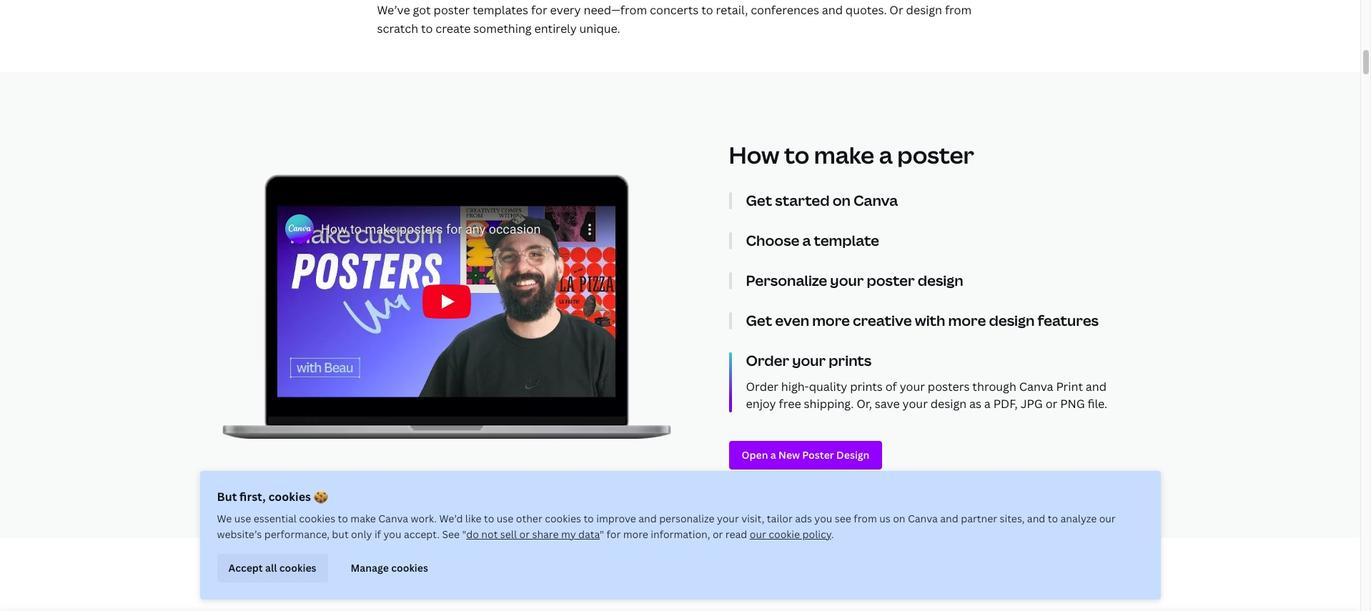 Task type: locate. For each thing, give the bounding box(es) containing it.
for down the improve
[[607, 528, 621, 541]]

2 " from the left
[[600, 528, 604, 541]]

get even more creative with more design features button
[[746, 311, 1139, 331]]

1 horizontal spatial make
[[814, 140, 875, 170]]

1 vertical spatial for
[[607, 528, 621, 541]]

do not sell or share my data link
[[466, 528, 600, 541]]

1 horizontal spatial on
[[893, 512, 906, 526]]

website's
[[217, 528, 262, 541]]

0 horizontal spatial you
[[384, 528, 401, 541]]

2 get from the top
[[746, 311, 772, 331]]

on right us
[[893, 512, 906, 526]]

cookies up my
[[545, 512, 581, 526]]

0 horizontal spatial for
[[531, 2, 547, 18]]

get started on canva button
[[746, 191, 1139, 210]]

and up file.
[[1086, 379, 1107, 395]]

for
[[531, 2, 547, 18], [607, 528, 621, 541]]

2 order from the top
[[746, 379, 779, 395]]

template
[[814, 231, 879, 250]]

1 vertical spatial on
[[893, 512, 906, 526]]

make
[[814, 140, 875, 170], [351, 512, 376, 526]]

work.
[[411, 512, 437, 526]]

enjoy
[[746, 396, 776, 412]]

order up enjoy
[[746, 379, 779, 395]]

" inside we use essential cookies to make canva work. we'd like to use other cookies to improve and personalize your visit, tailor ads you see from us on canva and partner sites, and to analyze our website's performance, but only if you accept. see "
[[462, 528, 466, 541]]

1 vertical spatial from
[[854, 512, 877, 526]]

templates
[[473, 2, 528, 18]]

cookies
[[268, 489, 311, 505], [299, 512, 335, 526], [545, 512, 581, 526], [279, 561, 316, 575], [391, 561, 428, 575]]

need—from
[[584, 2, 647, 18]]

to
[[702, 2, 713, 18], [421, 21, 433, 36], [784, 140, 810, 170], [338, 512, 348, 526], [484, 512, 494, 526], [584, 512, 594, 526], [1048, 512, 1058, 526]]

" down the improve
[[600, 528, 604, 541]]

design left the features
[[989, 311, 1035, 331]]

cookies up essential
[[268, 489, 311, 505]]

1 vertical spatial make
[[351, 512, 376, 526]]

2 horizontal spatial more
[[948, 311, 986, 331]]

how
[[729, 140, 780, 170]]

1 get from the top
[[746, 191, 772, 210]]

0 vertical spatial from
[[945, 2, 972, 18]]

for up entirely
[[531, 2, 547, 18]]

for inside we've got poster templates for every need—from concerts to retail, conferences and quotes. or design from scratch to create something entirely unique.
[[531, 2, 547, 18]]

prints up or,
[[850, 379, 883, 395]]

from left us
[[854, 512, 877, 526]]

1 horizontal spatial for
[[607, 528, 621, 541]]

design inside we've got poster templates for every need—from concerts to retail, conferences and quotes. or design from scratch to create something entirely unique.
[[906, 2, 942, 18]]

to left retail,
[[702, 2, 713, 18]]

policy
[[803, 528, 831, 541]]

high-
[[781, 379, 809, 395]]

1 vertical spatial prints
[[850, 379, 883, 395]]

0 horizontal spatial use
[[234, 512, 251, 526]]

canva right us
[[908, 512, 938, 526]]

0 vertical spatial a
[[879, 140, 893, 170]]

.
[[831, 528, 834, 541]]

make inside we use essential cookies to make canva work. we'd like to use other cookies to improve and personalize your visit, tailor ads you see from us on canva and partner sites, and to analyze our website's performance, but only if you accept. see "
[[351, 512, 376, 526]]

we'd
[[439, 512, 463, 526]]

0 vertical spatial on
[[833, 191, 851, 210]]

personalize
[[746, 271, 827, 290]]

to down the got
[[421, 21, 433, 36]]

get left even
[[746, 311, 772, 331]]

1 horizontal spatial our
[[1099, 512, 1116, 526]]

us
[[880, 512, 891, 526]]

png
[[1060, 396, 1085, 412]]

with
[[915, 311, 946, 331]]

our right analyze
[[1099, 512, 1116, 526]]

data
[[578, 528, 600, 541]]

from
[[945, 2, 972, 18], [854, 512, 877, 526]]

0 vertical spatial you
[[815, 512, 833, 526]]

1 horizontal spatial from
[[945, 2, 972, 18]]

poster
[[434, 2, 470, 18], [898, 140, 974, 170], [867, 271, 915, 290], [487, 572, 545, 596]]

or right sell on the bottom left
[[519, 528, 530, 541]]

prints up 'quality'
[[829, 351, 872, 371]]

0 horizontal spatial from
[[854, 512, 877, 526]]

1 order from the top
[[746, 351, 789, 371]]

0 vertical spatial order
[[746, 351, 789, 371]]

quality
[[809, 379, 847, 395]]

accept all cookies button
[[217, 554, 328, 583]]

0 horizontal spatial a
[[803, 231, 811, 250]]

more right even
[[812, 311, 850, 331]]

2 horizontal spatial a
[[984, 396, 991, 412]]

more right with
[[948, 311, 986, 331]]

get up choose
[[746, 191, 772, 210]]

"
[[462, 528, 466, 541], [600, 528, 604, 541]]

design down posters
[[931, 396, 967, 412]]

your
[[830, 271, 864, 290], [792, 351, 826, 371], [900, 379, 925, 395], [903, 396, 928, 412], [717, 512, 739, 526]]

ads
[[795, 512, 812, 526]]

we
[[217, 512, 232, 526]]

or right jpg
[[1046, 396, 1058, 412]]

2 horizontal spatial or
[[1046, 396, 1058, 412]]

cookies right all
[[279, 561, 316, 575]]

canva up jpg
[[1019, 379, 1054, 395]]

order for order high-quality prints of your posters through canva print and enjoy free shipping. or, save your design as a pdf, jpg or png file.
[[746, 379, 779, 395]]

your right of
[[900, 379, 925, 395]]

" right see
[[462, 528, 466, 541]]

entirely
[[534, 21, 577, 36]]

you right if
[[384, 528, 401, 541]]

use up sell on the bottom left
[[497, 512, 514, 526]]

order for order your prints
[[746, 351, 789, 371]]

to up data
[[584, 512, 594, 526]]

get for get started on canva
[[746, 191, 772, 210]]

1 horizontal spatial use
[[497, 512, 514, 526]]

0 vertical spatial get
[[746, 191, 772, 210]]

poster up create
[[434, 2, 470, 18]]

to up but
[[338, 512, 348, 526]]

you up policy
[[815, 512, 833, 526]]

order up high-
[[746, 351, 789, 371]]

poster up get started on canva dropdown button
[[898, 140, 974, 170]]

1 vertical spatial get
[[746, 311, 772, 331]]

canva up template at the right
[[854, 191, 898, 210]]

design inside order high-quality prints of your posters through canva print and enjoy free shipping. or, save your design as a pdf, jpg or png file.
[[931, 396, 967, 412]]

get even more creative with more design features
[[746, 311, 1099, 331]]

design
[[906, 2, 942, 18], [918, 271, 963, 290], [989, 311, 1035, 331], [931, 396, 967, 412]]

or,
[[857, 396, 872, 412]]

your up read
[[717, 512, 739, 526]]

cookies down 🍪
[[299, 512, 335, 526]]

0 horizontal spatial our
[[750, 528, 766, 541]]

use up the website's
[[234, 512, 251, 526]]

to right like
[[484, 512, 494, 526]]

1 vertical spatial a
[[803, 231, 811, 250]]

our down visit,
[[750, 528, 766, 541]]

from inside we've got poster templates for every need—from concerts to retail, conferences and quotes. or design from scratch to create something entirely unique.
[[945, 2, 972, 18]]

2 vertical spatial a
[[984, 396, 991, 412]]

make up get started on canva on the top right of the page
[[814, 140, 875, 170]]

our cookie policy link
[[750, 528, 831, 541]]

0 horizontal spatial more
[[623, 528, 648, 541]]

your up high-
[[792, 351, 826, 371]]

and
[[822, 2, 843, 18], [1086, 379, 1107, 395], [639, 512, 657, 526], [940, 512, 959, 526], [1027, 512, 1046, 526]]

2 use from the left
[[497, 512, 514, 526]]

our
[[1099, 512, 1116, 526], [750, 528, 766, 541]]

0 vertical spatial for
[[531, 2, 547, 18]]

or inside order high-quality prints of your posters through canva print and enjoy free shipping. or, save your design as a pdf, jpg or png file.
[[1046, 396, 1058, 412]]

from right or
[[945, 2, 972, 18]]

see
[[835, 512, 851, 526]]

design right or
[[906, 2, 942, 18]]

and up do not sell or share my data " for more information, or read our cookie policy . at bottom
[[639, 512, 657, 526]]

0 vertical spatial our
[[1099, 512, 1116, 526]]

1 horizontal spatial you
[[815, 512, 833, 526]]

1 use from the left
[[234, 512, 251, 526]]

more down the improve
[[623, 528, 648, 541]]

canva inside order high-quality prints of your posters through canva print and enjoy free shipping. or, save your design as a pdf, jpg or png file.
[[1019, 379, 1054, 395]]

order high-quality prints of your posters through canva print and enjoy free shipping. or, save your design as a pdf, jpg or png file.
[[746, 379, 1108, 412]]

0 horizontal spatial or
[[519, 528, 530, 541]]

we've got poster templates for every need—from concerts to retail, conferences and quotes. or design from scratch to create something entirely unique.
[[377, 2, 972, 36]]

prints
[[829, 351, 872, 371], [850, 379, 883, 395]]

more
[[812, 311, 850, 331], [948, 311, 986, 331], [623, 528, 648, 541]]

started
[[775, 191, 830, 210]]

or
[[1046, 396, 1058, 412], [519, 528, 530, 541], [713, 528, 723, 541]]

0 horizontal spatial "
[[462, 528, 466, 541]]

do
[[466, 528, 479, 541]]

1 " from the left
[[462, 528, 466, 541]]

prints inside order high-quality prints of your posters through canva print and enjoy free shipping. or, save your design as a pdf, jpg or png file.
[[850, 379, 883, 395]]

cookies inside button
[[391, 561, 428, 575]]

1 vertical spatial order
[[746, 379, 779, 395]]

0 horizontal spatial make
[[351, 512, 376, 526]]

order inside order high-quality prints of your posters through canva print and enjoy free shipping. or, save your design as a pdf, jpg or png file.
[[746, 379, 779, 395]]

and left quotes.
[[822, 2, 843, 18]]

cookies down accept.
[[391, 561, 428, 575]]

use
[[234, 512, 251, 526], [497, 512, 514, 526]]

0 horizontal spatial on
[[833, 191, 851, 210]]

choose
[[746, 231, 800, 250]]

make up only
[[351, 512, 376, 526]]

canva
[[854, 191, 898, 210], [1019, 379, 1054, 395], [378, 512, 408, 526], [908, 512, 938, 526]]

1 horizontal spatial a
[[879, 140, 893, 170]]

0 vertical spatial make
[[814, 140, 875, 170]]

improve
[[596, 512, 636, 526]]

1 horizontal spatial "
[[600, 528, 604, 541]]

on right started
[[833, 191, 851, 210]]

print
[[1056, 379, 1083, 395]]

or left read
[[713, 528, 723, 541]]



Task type: describe. For each thing, give the bounding box(es) containing it.
see
[[442, 528, 460, 541]]

posters
[[928, 379, 970, 395]]

and left partner
[[940, 512, 959, 526]]

jpg
[[1021, 396, 1043, 412]]

essential
[[254, 512, 297, 526]]

1 horizontal spatial more
[[812, 311, 850, 331]]

to left analyze
[[1048, 512, 1058, 526]]

competitive poster printing rates
[[377, 572, 663, 596]]

poster down sell on the bottom left
[[487, 572, 545, 596]]

retail,
[[716, 2, 748, 18]]

manage cookies button
[[339, 554, 440, 583]]

even
[[775, 311, 809, 331]]

concerts
[[650, 2, 699, 18]]

quotes.
[[846, 2, 887, 18]]

manage
[[351, 561, 389, 575]]

as
[[970, 396, 982, 412]]

and right the sites,
[[1027, 512, 1046, 526]]

sites,
[[1000, 512, 1025, 526]]

cookie
[[769, 528, 800, 541]]

your inside we use essential cookies to make canva work. we'd like to use other cookies to improve and personalize your visit, tailor ads you see from us on canva and partner sites, and to analyze our website's performance, but only if you accept. see "
[[717, 512, 739, 526]]

not
[[481, 528, 498, 541]]

choose a template button
[[746, 231, 1139, 250]]

🍪
[[314, 489, 328, 505]]

features
[[1038, 311, 1099, 331]]

order your prints button
[[746, 351, 1139, 371]]

but first, cookies 🍪
[[217, 489, 328, 505]]

unique.
[[580, 21, 620, 36]]

first,
[[240, 489, 266, 505]]

poster up creative
[[867, 271, 915, 290]]

do not sell or share my data " for more information, or read our cookie policy .
[[466, 528, 834, 541]]

get for get even more creative with more design features
[[746, 311, 772, 331]]

your right save
[[903, 396, 928, 412]]

personalize your poster design button
[[746, 271, 1139, 290]]

if
[[375, 528, 381, 541]]

we use essential cookies to make canva work. we'd like to use other cookies to improve and personalize your visit, tailor ads you see from us on canva and partner sites, and to analyze our website's performance, but only if you accept. see "
[[217, 512, 1116, 541]]

conferences
[[751, 2, 819, 18]]

all
[[265, 561, 277, 575]]

shipping.
[[804, 396, 854, 412]]

save
[[875, 396, 900, 412]]

read
[[726, 528, 747, 541]]

order your prints
[[746, 351, 872, 371]]

accept
[[228, 561, 263, 575]]

how to make a poster
[[729, 140, 974, 170]]

share
[[532, 528, 559, 541]]

every
[[550, 2, 581, 18]]

to right how
[[784, 140, 810, 170]]

design down the "choose a template" dropdown button
[[918, 271, 963, 290]]

create
[[436, 21, 471, 36]]

from inside we use essential cookies to make canva work. we'd like to use other cookies to improve and personalize your visit, tailor ads you see from us on canva and partner sites, and to analyze our website's performance, but only if you accept. see "
[[854, 512, 877, 526]]

got
[[413, 2, 431, 18]]

1 vertical spatial you
[[384, 528, 401, 541]]

accept.
[[404, 528, 440, 541]]

manage cookies
[[351, 561, 428, 575]]

poster inside we've got poster templates for every need—from concerts to retail, conferences and quotes. or design from scratch to create something entirely unique.
[[434, 2, 470, 18]]

1 vertical spatial our
[[750, 528, 766, 541]]

get started on canva
[[746, 191, 898, 210]]

accept all cookies
[[228, 561, 316, 575]]

we've
[[377, 2, 410, 18]]

canva up if
[[378, 512, 408, 526]]

partner
[[961, 512, 997, 526]]

1 horizontal spatial or
[[713, 528, 723, 541]]

scratch
[[377, 21, 418, 36]]

and inside order high-quality prints of your posters through canva print and enjoy free shipping. or, save your design as a pdf, jpg or png file.
[[1086, 379, 1107, 395]]

cookies inside 'button'
[[279, 561, 316, 575]]

information,
[[651, 528, 710, 541]]

but
[[332, 528, 349, 541]]

through
[[973, 379, 1017, 395]]

analyze
[[1061, 512, 1097, 526]]

tailor
[[767, 512, 793, 526]]

your down template at the right
[[830, 271, 864, 290]]

sell
[[500, 528, 517, 541]]

or
[[890, 2, 904, 18]]

personalize
[[659, 512, 715, 526]]

and inside we've got poster templates for every need—from concerts to retail, conferences and quotes. or design from scratch to create something entirely unique.
[[822, 2, 843, 18]]

our inside we use essential cookies to make canva work. we'd like to use other cookies to improve and personalize your visit, tailor ads you see from us on canva and partner sites, and to analyze our website's performance, but only if you accept. see "
[[1099, 512, 1116, 526]]

creative
[[853, 311, 912, 331]]

performance,
[[264, 528, 330, 541]]

something
[[474, 21, 532, 36]]

personalize your poster design
[[746, 271, 963, 290]]

other
[[516, 512, 542, 526]]

a inside order high-quality prints of your posters through canva print and enjoy free shipping. or, save your design as a pdf, jpg or png file.
[[984, 396, 991, 412]]

printing
[[548, 572, 615, 596]]

only
[[351, 528, 372, 541]]

of
[[886, 379, 897, 395]]

like
[[465, 512, 482, 526]]

file.
[[1088, 396, 1108, 412]]

on inside we use essential cookies to make canva work. we'd like to use other cookies to improve and personalize your visit, tailor ads you see from us on canva and partner sites, and to analyze our website's performance, but only if you accept. see "
[[893, 512, 906, 526]]

0 vertical spatial prints
[[829, 351, 872, 371]]

visit,
[[742, 512, 765, 526]]

choose a template
[[746, 231, 879, 250]]

pdf,
[[994, 396, 1018, 412]]

free
[[779, 396, 801, 412]]

competitive
[[377, 572, 484, 596]]

rates
[[619, 572, 663, 596]]

my
[[561, 528, 576, 541]]

but
[[217, 489, 237, 505]]



Task type: vqa. For each thing, say whether or not it's contained in the screenshot.
the topmost "canva"
no



